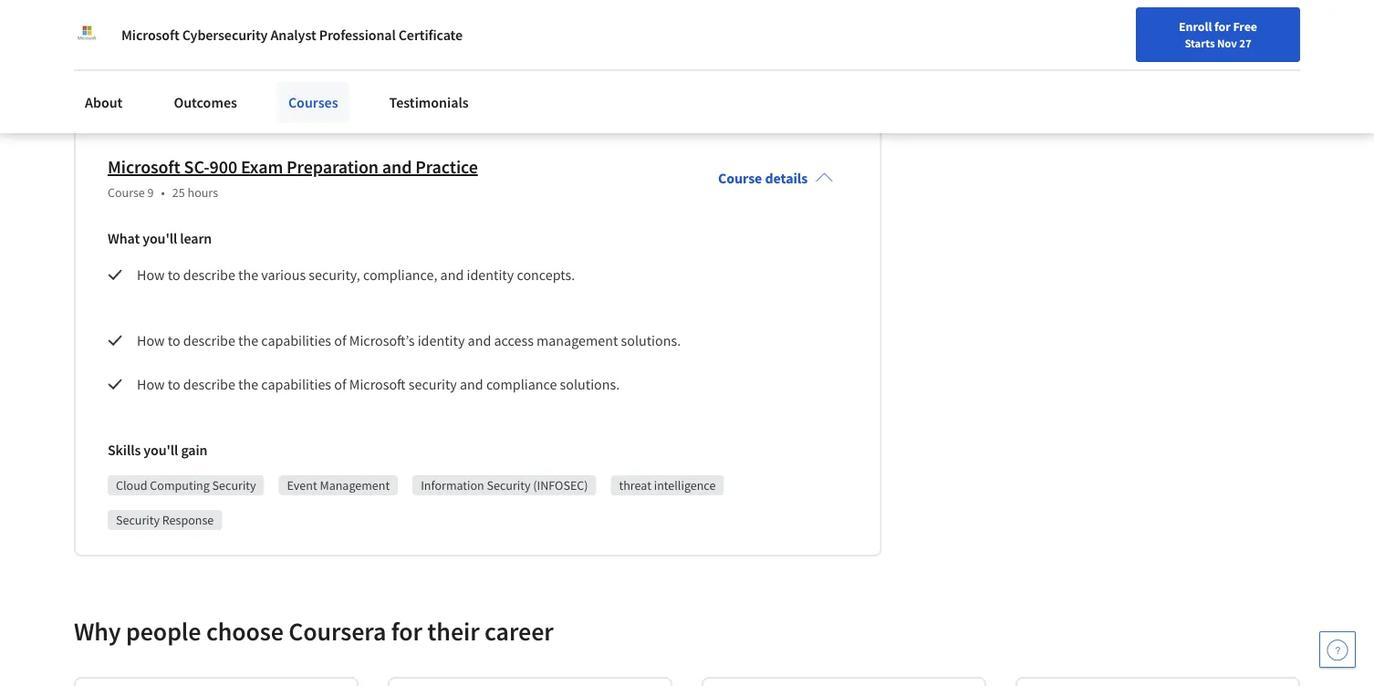 Task type: locate. For each thing, give the bounding box(es) containing it.
exam
[[241, 156, 283, 179]]

1 vertical spatial capabilities
[[261, 375, 331, 394]]

0 horizontal spatial information security (infosec)
[[116, 54, 283, 71]]

course left the details
[[718, 169, 762, 187]]

1 capabilities from the top
[[261, 332, 331, 350]]

course inside microsoft sc-900 exam preparation and practice course 9 • 25 hours
[[108, 185, 145, 201]]

help center image
[[1327, 639, 1349, 661]]

900
[[209, 156, 237, 179]]

1 vertical spatial information security (infosec)
[[421, 478, 588, 494]]

you'll
[[144, 18, 178, 36], [143, 229, 177, 248], [144, 441, 178, 459]]

security right enterprise
[[669, 54, 712, 71]]

gain for security
[[181, 18, 208, 36]]

course details button
[[704, 144, 848, 213]]

0 vertical spatial you'll
[[144, 18, 178, 36]]

skills you'll gain up identity governance
[[108, 18, 208, 36]]

microsoft inside microsoft sc-900 exam preparation and practice course 9 • 25 hours
[[108, 156, 180, 179]]

gain
[[181, 18, 208, 36], [181, 441, 208, 459]]

(infosec) down cybersecurity
[[228, 54, 283, 71]]

find your new career link
[[806, 55, 938, 78]]

solutions. down management
[[560, 375, 620, 394]]

identity left concepts.
[[467, 266, 514, 284]]

0 vertical spatial of
[[334, 332, 346, 350]]

0 vertical spatial skills you'll gain
[[108, 18, 208, 36]]

management right "event"
[[320, 478, 390, 494]]

0 vertical spatial describe
[[183, 266, 235, 284]]

1 vertical spatial describe
[[183, 332, 235, 350]]

gain for computing
[[181, 441, 208, 459]]

management right access
[[511, 54, 581, 71]]

3 how from the top
[[137, 375, 165, 394]]

1 vertical spatial how
[[137, 332, 165, 350]]

of for microsoft's
[[334, 332, 346, 350]]

0 vertical spatial skills
[[108, 18, 141, 36]]

you'll left cybersecurity
[[144, 18, 178, 36]]

skills
[[108, 18, 141, 36], [108, 441, 141, 459]]

gain up cloud computing security
[[181, 441, 208, 459]]

professional
[[319, 26, 396, 44]]

microsoft
[[121, 26, 179, 44], [108, 156, 180, 179], [349, 375, 406, 394]]

2 capabilities from the top
[[261, 375, 331, 394]]

1 vertical spatial you'll
[[143, 229, 177, 248]]

0 vertical spatial management
[[511, 54, 581, 71]]

learn
[[180, 229, 212, 248]]

management
[[511, 54, 581, 71], [320, 478, 390, 494]]

methods
[[396, 54, 442, 71]]

information
[[116, 54, 179, 71], [421, 478, 484, 494]]

information security (infosec)
[[116, 54, 283, 71], [421, 478, 588, 494]]

access
[[473, 54, 508, 71]]

about link
[[74, 82, 134, 122]]

the
[[238, 266, 258, 284], [238, 332, 258, 350], [238, 375, 258, 394]]

microsoft cybersecurity analyst professional certificate
[[121, 26, 463, 44]]

1 to from the top
[[168, 266, 180, 284]]

how
[[137, 266, 165, 284], [137, 332, 165, 350], [137, 375, 165, 394]]

1 horizontal spatial security
[[669, 54, 712, 71]]

concepts.
[[517, 266, 575, 284]]

2 gain from the top
[[181, 441, 208, 459]]

3 to from the top
[[168, 375, 180, 394]]

1 describe from the top
[[183, 266, 235, 284]]

various
[[261, 266, 306, 284]]

identity
[[467, 266, 514, 284], [418, 332, 465, 350]]

and
[[382, 156, 412, 179], [440, 266, 464, 284], [468, 332, 491, 350], [460, 375, 483, 394]]

0 vertical spatial identity
[[467, 266, 514, 284]]

1 gain from the top
[[181, 18, 208, 36]]

event management
[[287, 478, 390, 494]]

0 vertical spatial microsoft
[[121, 26, 179, 44]]

0 vertical spatial for
[[1215, 18, 1231, 35]]

describe
[[183, 266, 235, 284], [183, 332, 235, 350], [183, 375, 235, 394]]

course inside dropdown button
[[718, 169, 762, 187]]

solutions.
[[621, 332, 681, 350], [560, 375, 620, 394]]

1 horizontal spatial information security (infosec)
[[421, 478, 588, 494]]

1 vertical spatial (infosec)
[[533, 478, 588, 494]]

2 vertical spatial describe
[[183, 375, 235, 394]]

1 of from the top
[[334, 332, 346, 350]]

how to describe the capabilities of microsoft's identity and access management solutions.
[[137, 332, 687, 350]]

english button
[[991, 37, 1101, 96]]

0 vertical spatial gain
[[181, 18, 208, 36]]

1 horizontal spatial identity
[[467, 266, 514, 284]]

1 vertical spatial gain
[[181, 441, 208, 459]]

2 to from the top
[[168, 332, 180, 350]]

solutions. right management
[[621, 332, 681, 350]]

capabilities
[[261, 332, 331, 350], [261, 375, 331, 394]]

0 vertical spatial (infosec)
[[228, 54, 283, 71]]

free
[[1233, 18, 1257, 35]]

testimonials link
[[378, 82, 480, 122]]

0 horizontal spatial (infosec)
[[228, 54, 283, 71]]

2 how from the top
[[137, 332, 165, 350]]

3 the from the top
[[238, 375, 258, 394]]

microsoft down microsoft's
[[349, 375, 406, 394]]

you'll for cloud
[[144, 441, 178, 459]]

of for microsoft
[[334, 375, 346, 394]]

management for event management
[[320, 478, 390, 494]]

skills for information security (infosec)
[[108, 18, 141, 36]]

of down how to describe the capabilities of microsoft's identity and access management solutions.
[[334, 375, 346, 394]]

why
[[74, 616, 121, 648]]

for
[[1215, 18, 1231, 35], [391, 616, 422, 648]]

skills you'll gain for cloud
[[108, 441, 208, 459]]

9
[[147, 185, 154, 201]]

for left their
[[391, 616, 422, 648]]

0 vertical spatial capabilities
[[261, 332, 331, 350]]

compliance
[[486, 375, 557, 394]]

1 skills from the top
[[108, 18, 141, 36]]

2 vertical spatial how
[[137, 375, 165, 394]]

course left the 9
[[108, 185, 145, 201]]

1 vertical spatial information
[[421, 478, 484, 494]]

2 vertical spatial the
[[238, 375, 258, 394]]

enroll for free starts nov 27
[[1179, 18, 1257, 50]]

1 vertical spatial the
[[238, 332, 258, 350]]

microsoft up the 9
[[108, 156, 180, 179]]

1 vertical spatial solutions.
[[560, 375, 620, 394]]

2 skills you'll gain from the top
[[108, 441, 208, 459]]

courses
[[288, 93, 338, 111]]

you'll up computing
[[144, 441, 178, 459]]

1 how from the top
[[137, 266, 165, 284]]

of left microsoft's
[[334, 332, 346, 350]]

security
[[669, 54, 712, 71], [409, 375, 457, 394]]

25
[[172, 185, 185, 201]]

of
[[334, 332, 346, 350], [334, 375, 346, 394]]

individuals link
[[22, 0, 129, 37]]

1 vertical spatial microsoft
[[108, 156, 180, 179]]

coursera image
[[22, 51, 138, 81]]

skills you'll gain up computing
[[108, 441, 208, 459]]

the for microsoft
[[238, 375, 258, 394]]

how for how to describe the capabilities of microsoft security and compliance solutions.
[[137, 375, 165, 394]]

1 horizontal spatial solutions.
[[621, 332, 681, 350]]

security down how to describe the capabilities of microsoft's identity and access management solutions.
[[409, 375, 457, 394]]

2 skills from the top
[[108, 441, 141, 459]]

enterprise
[[612, 54, 667, 71]]

how to describe the capabilities of microsoft security and compliance solutions.
[[137, 375, 626, 394]]

enterprise security
[[612, 54, 712, 71]]

1 vertical spatial skills
[[108, 441, 141, 459]]

microsoft right microsoft icon
[[121, 26, 179, 44]]

security
[[182, 54, 226, 71], [212, 478, 256, 494], [487, 478, 531, 494], [116, 512, 160, 529]]

1 vertical spatial skills you'll gain
[[108, 441, 208, 459]]

1 horizontal spatial for
[[1215, 18, 1231, 35]]

to
[[168, 266, 180, 284], [168, 332, 180, 350], [168, 375, 180, 394]]

shopping cart: 1 item image
[[947, 50, 982, 79]]

describe for how to describe the capabilities of microsoft security and compliance solutions.
[[183, 375, 235, 394]]

1 horizontal spatial management
[[511, 54, 581, 71]]

cloud
[[116, 478, 147, 494]]

to for how to describe the capabilities of microsoft security and compliance solutions.
[[168, 375, 180, 394]]

threat intelligence
[[619, 478, 716, 494]]

skills up cloud
[[108, 441, 141, 459]]

1 vertical spatial to
[[168, 332, 180, 350]]

(infosec) left the threat
[[533, 478, 588, 494]]

1 horizontal spatial (infosec)
[[533, 478, 588, 494]]

0 horizontal spatial for
[[391, 616, 422, 648]]

0 horizontal spatial course
[[108, 185, 145, 201]]

career
[[485, 616, 554, 648]]

sc-
[[184, 156, 209, 179]]

identity right microsoft's
[[418, 332, 465, 350]]

and left compliance
[[460, 375, 483, 394]]

microsoft sc-900 exam preparation and practice course 9 • 25 hours
[[108, 156, 478, 201]]

to for how to describe the capabilities of microsoft's identity and access management solutions.
[[168, 332, 180, 350]]

2 the from the top
[[238, 332, 258, 350]]

gain up governance
[[181, 18, 208, 36]]

for up nov
[[1215, 18, 1231, 35]]

2 vertical spatial you'll
[[144, 441, 178, 459]]

1 the from the top
[[238, 266, 258, 284]]

0 horizontal spatial information
[[116, 54, 179, 71]]

0 vertical spatial security
[[669, 54, 712, 71]]

None search field
[[260, 48, 616, 84]]

0 vertical spatial the
[[238, 266, 258, 284]]

0 horizontal spatial management
[[320, 478, 390, 494]]

and left practice
[[382, 156, 412, 179]]

(infosec)
[[228, 54, 283, 71], [533, 478, 588, 494]]

authentication methods
[[314, 54, 442, 71]]

0 horizontal spatial security
[[409, 375, 457, 394]]

1 vertical spatial management
[[320, 478, 390, 494]]

career
[[894, 57, 929, 74]]

1 skills you'll gain from the top
[[108, 18, 208, 36]]

course
[[718, 169, 762, 187], [108, 185, 145, 201]]

2 vertical spatial to
[[168, 375, 180, 394]]

nov
[[1217, 36, 1237, 50]]

preparation
[[287, 156, 379, 179]]

3 describe from the top
[[183, 375, 235, 394]]

microsoft for sc-
[[108, 156, 180, 179]]

1 vertical spatial of
[[334, 375, 346, 394]]

1 horizontal spatial course
[[718, 169, 762, 187]]

outcomes link
[[163, 82, 248, 122]]

individuals
[[49, 9, 122, 27]]

2 of from the top
[[334, 375, 346, 394]]

governance
[[160, 89, 222, 105]]

0 vertical spatial solutions.
[[621, 332, 681, 350]]

1 horizontal spatial information
[[421, 478, 484, 494]]

0 vertical spatial how
[[137, 266, 165, 284]]

skills right microsoft icon
[[108, 18, 141, 36]]

you'll left learn
[[143, 229, 177, 248]]

0 vertical spatial to
[[168, 266, 180, 284]]

2 describe from the top
[[183, 332, 235, 350]]

0 horizontal spatial identity
[[418, 332, 465, 350]]

security response
[[116, 512, 214, 529]]

describe for how to describe the capabilities of microsoft's identity and access management solutions.
[[183, 332, 235, 350]]



Task type: vqa. For each thing, say whether or not it's contained in the screenshot.
the leftmost the 'Information Security (INFOSEC)'
yes



Task type: describe. For each thing, give the bounding box(es) containing it.
course details
[[718, 169, 808, 187]]

1 vertical spatial identity
[[418, 332, 465, 350]]

the for compliance,
[[238, 266, 258, 284]]

why people choose coursera for their career
[[74, 616, 554, 648]]

0 vertical spatial information
[[116, 54, 179, 71]]

how for how to describe the various security, compliance, and identity concepts.
[[137, 266, 165, 284]]

what you'll learn
[[108, 229, 212, 248]]

capabilities for microsoft
[[261, 375, 331, 394]]

cloud computing security
[[116, 478, 256, 494]]

practice
[[415, 156, 478, 179]]

compliance,
[[363, 266, 437, 284]]

management
[[537, 332, 618, 350]]

show notifications image
[[1128, 59, 1150, 81]]

identity governance
[[116, 89, 222, 105]]

details
[[765, 169, 808, 187]]

people
[[126, 616, 201, 648]]

choose
[[206, 616, 284, 648]]

outcomes
[[174, 93, 237, 111]]

the for microsoft's
[[238, 332, 258, 350]]

management for access management
[[511, 54, 581, 71]]

response
[[162, 512, 214, 529]]

courses link
[[277, 82, 349, 122]]

microsoft sc-900 exam preparation and practice link
[[108, 156, 478, 179]]

certificate
[[399, 26, 463, 44]]

and right compliance,
[[440, 266, 464, 284]]

0 vertical spatial information security (infosec)
[[116, 54, 283, 71]]

how for how to describe the capabilities of microsoft's identity and access management solutions.
[[137, 332, 165, 350]]

cybersecurity
[[182, 26, 268, 44]]

what
[[108, 229, 140, 248]]

access
[[494, 332, 534, 350]]

testimonials
[[389, 93, 469, 111]]

find
[[815, 57, 838, 74]]

access management
[[473, 54, 581, 71]]

intelligence
[[654, 478, 716, 494]]

1 vertical spatial security
[[409, 375, 457, 394]]

authentication
[[314, 54, 393, 71]]

how to describe the various security, compliance, and identity concepts.
[[137, 266, 575, 284]]

1 vertical spatial for
[[391, 616, 422, 648]]

event
[[287, 478, 317, 494]]

microsoft's
[[349, 332, 415, 350]]

27
[[1239, 36, 1252, 50]]

security,
[[309, 266, 360, 284]]

threat
[[619, 478, 651, 494]]

you'll for information
[[144, 18, 178, 36]]

and left access
[[468, 332, 491, 350]]

capabilities for microsoft's
[[261, 332, 331, 350]]

coursera
[[289, 616, 386, 648]]

•
[[161, 185, 165, 201]]

skills for cloud computing security
[[108, 441, 141, 459]]

about
[[85, 93, 123, 111]]

hours
[[188, 185, 218, 201]]

find your new career
[[815, 57, 929, 74]]

0 horizontal spatial solutions.
[[560, 375, 620, 394]]

skills you'll gain for information
[[108, 18, 208, 36]]

enroll
[[1179, 18, 1212, 35]]

english
[[1024, 57, 1069, 75]]

microsoft image
[[74, 22, 99, 47]]

identity
[[116, 89, 157, 105]]

to for how to describe the various security, compliance, and identity concepts.
[[168, 266, 180, 284]]

2 vertical spatial microsoft
[[349, 375, 406, 394]]

describe for how to describe the various security, compliance, and identity concepts.
[[183, 266, 235, 284]]

analyst
[[271, 26, 316, 44]]

your
[[841, 57, 865, 74]]

their
[[427, 616, 480, 648]]

computing
[[150, 478, 210, 494]]

and inside microsoft sc-900 exam preparation and practice course 9 • 25 hours
[[382, 156, 412, 179]]

for inside enroll for free starts nov 27
[[1215, 18, 1231, 35]]

microsoft for cybersecurity
[[121, 26, 179, 44]]

starts
[[1185, 36, 1215, 50]]

new
[[868, 57, 892, 74]]



